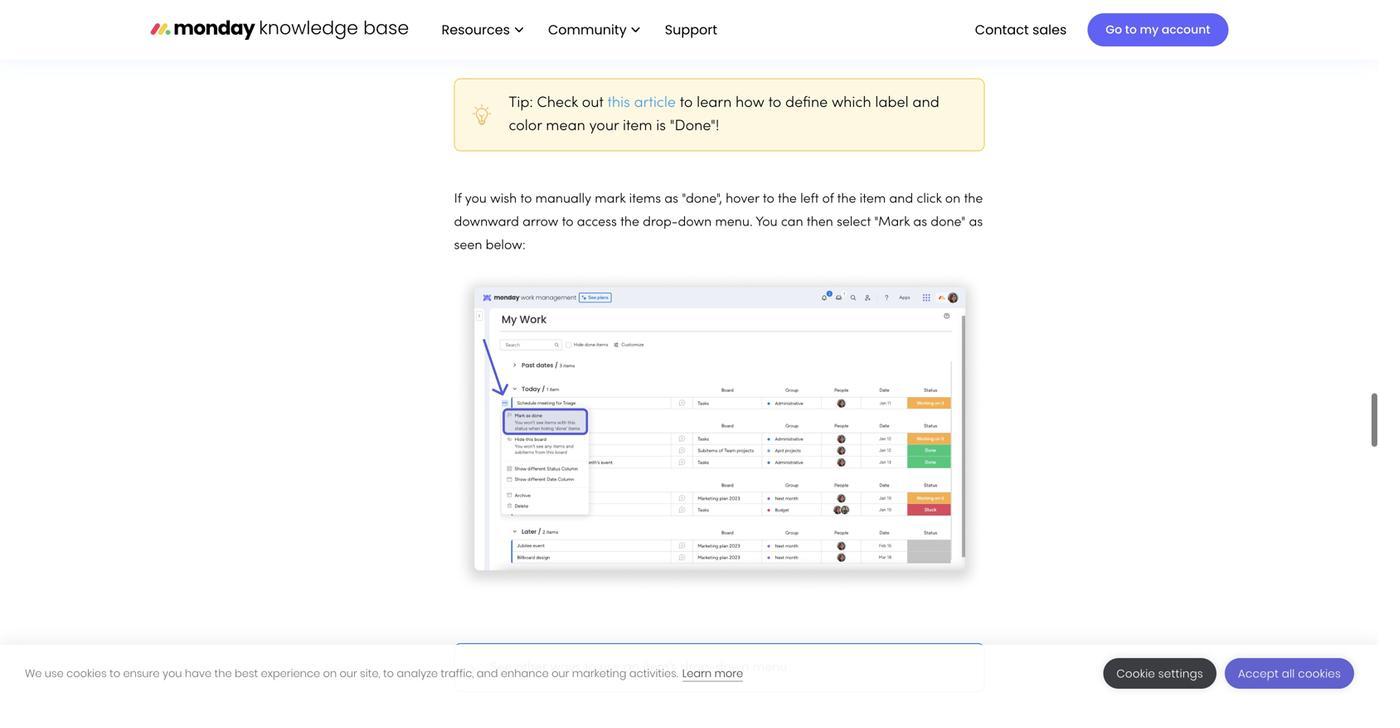 Task type: vqa. For each thing, say whether or not it's contained in the screenshot.
anything!
no



Task type: locate. For each thing, give the bounding box(es) containing it.
experience
[[261, 667, 320, 682]]

1 vertical spatial item
[[860, 193, 886, 206]]

tip: check out this article
[[509, 96, 676, 110]]

contact sales link
[[967, 16, 1076, 44]]

cookies
[[66, 667, 107, 682], [1299, 667, 1342, 682]]

down inside hover to the left of the item and click on the downward arrow to access the drop-down menu. you can then select "mark as done" as seen below:
[[678, 216, 712, 229]]

on inside dialog
[[323, 667, 337, 682]]

1 horizontal spatial cookies
[[1299, 667, 1342, 682]]

0 horizontal spatial item
[[623, 119, 653, 133]]

activities.
[[630, 667, 678, 682]]

0 vertical spatial you
[[465, 193, 487, 206]]

to up "done"!
[[680, 96, 693, 110]]

you left have
[[162, 667, 182, 682]]

manually
[[536, 193, 592, 206]]

"done",
[[682, 193, 723, 206]]

which
[[832, 96, 872, 110]]

article
[[634, 96, 676, 110]]

you
[[465, 193, 487, 206], [162, 667, 182, 682]]

0 horizontal spatial you
[[162, 667, 182, 682]]

dialog
[[0, 645, 1380, 703]]

our right other
[[552, 667, 570, 682]]

the right of at the top of the page
[[838, 193, 857, 206]]

use inside dialog
[[45, 667, 64, 682]]

0 vertical spatial item
[[623, 119, 653, 133]]

7.png image
[[454, 271, 985, 594]]

can
[[781, 216, 804, 229]]

resources link
[[433, 16, 532, 44]]

as right 'items'
[[665, 193, 679, 206]]

support link
[[657, 16, 731, 44], [665, 20, 723, 39]]

0 horizontal spatial on
[[323, 667, 337, 682]]

0 vertical spatial and
[[913, 96, 940, 110]]

list
[[425, 0, 731, 60]]

and
[[913, 96, 940, 110], [890, 193, 914, 206], [477, 667, 498, 682]]

go to my account
[[1106, 22, 1211, 38]]

this
[[608, 96, 630, 110]]

1 our from the left
[[340, 667, 357, 682]]

as
[[665, 193, 679, 206], [914, 216, 928, 229], [969, 216, 983, 229]]

contact sales
[[975, 20, 1067, 39]]

check
[[537, 96, 578, 110]]

you right if
[[465, 193, 487, 206]]

0 vertical spatial drop-
[[643, 216, 678, 229]]

left
[[801, 193, 819, 206]]

1 horizontal spatial our
[[552, 667, 570, 682]]

1 vertical spatial drop-
[[681, 662, 716, 674]]

settings
[[1159, 667, 1204, 682]]

downward
[[454, 216, 519, 229]]

enhance
[[501, 667, 549, 682]]

on right experience
[[323, 667, 337, 682]]

how
[[736, 96, 765, 110]]

item up select
[[860, 193, 886, 206]]

click
[[917, 193, 942, 206]]

cookies for use
[[66, 667, 107, 682]]

below:
[[486, 240, 526, 252]]

item's
[[643, 662, 677, 674]]

cookies for all
[[1299, 667, 1342, 682]]

on
[[946, 193, 961, 206], [323, 667, 337, 682]]

analyze
[[397, 667, 438, 682]]

if
[[454, 193, 462, 206]]

cookies right "we" on the left of page
[[66, 667, 107, 682]]

1 cookies from the left
[[66, 667, 107, 682]]

and up "mark at the right of page
[[890, 193, 914, 206]]

resources
[[442, 20, 510, 39]]

our
[[340, 667, 357, 682], [552, 667, 570, 682]]

the left the left
[[778, 193, 797, 206]]

have
[[185, 667, 212, 682]]

to
[[1126, 22, 1137, 38], [680, 96, 693, 110], [769, 96, 782, 110], [521, 193, 532, 206], [763, 193, 775, 206], [562, 216, 574, 229], [585, 662, 596, 674], [109, 667, 120, 682], [383, 667, 394, 682]]

0 horizontal spatial down
[[678, 216, 712, 229]]

monday.com logo image
[[151, 12, 409, 47]]

and inside to learn how to define which label and color mean your item is "done"!
[[913, 96, 940, 110]]

done"
[[931, 216, 966, 229]]

down right learn
[[716, 662, 750, 674]]

an
[[624, 662, 640, 674]]

1 vertical spatial on
[[323, 667, 337, 682]]

2 vertical spatial and
[[477, 667, 498, 682]]

1 horizontal spatial item
[[860, 193, 886, 206]]

drop- right item's
[[681, 662, 716, 674]]

on inside hover to the left of the item and click on the downward arrow to access the drop-down menu. you can then select "mark as done" as seen below:
[[946, 193, 961, 206]]

the
[[778, 193, 797, 206], [838, 193, 857, 206], [964, 193, 983, 206], [621, 216, 640, 229], [214, 667, 232, 682]]

use right "we" on the left of page
[[45, 667, 64, 682]]

to up the you
[[763, 193, 775, 206]]

"mark
[[875, 216, 910, 229]]

traffic,
[[441, 667, 474, 682]]

menu.
[[715, 216, 753, 229]]

drop- down 'items'
[[643, 216, 678, 229]]

1 horizontal spatial as
[[914, 216, 928, 229]]

contact
[[975, 20, 1029, 39]]

and right label
[[913, 96, 940, 110]]

1 horizontal spatial down
[[716, 662, 750, 674]]

0 vertical spatial on
[[946, 193, 961, 206]]

hover to the left of the item and click on the downward arrow to access the drop-down menu. you can then select "mark as done" as seen below:
[[454, 193, 983, 252]]

drop-
[[643, 216, 678, 229], [681, 662, 716, 674]]

your
[[590, 119, 619, 133]]

to right the how
[[769, 96, 782, 110]]

hover
[[726, 193, 760, 206]]

of
[[823, 193, 834, 206]]

as right done"
[[969, 216, 983, 229]]

down
[[678, 216, 712, 229], [716, 662, 750, 674]]

item
[[623, 119, 653, 133], [860, 193, 886, 206]]

list containing resources
[[425, 0, 731, 60]]

use left an
[[600, 662, 620, 674]]

1 vertical spatial down
[[716, 662, 750, 674]]

to right wish
[[521, 193, 532, 206]]

0 horizontal spatial our
[[340, 667, 357, 682]]

we
[[25, 667, 42, 682]]

and right traffic,
[[477, 667, 498, 682]]

use
[[600, 662, 620, 674], [45, 667, 64, 682]]

item left is
[[623, 119, 653, 133]]

label
[[876, 96, 909, 110]]

0 horizontal spatial cookies
[[66, 667, 107, 682]]

on right click
[[946, 193, 961, 206]]

we use cookies to ensure you have the best experience on our site, to analyze traffic, and enhance our marketing activities. learn more
[[25, 667, 743, 682]]

0 horizontal spatial drop-
[[643, 216, 678, 229]]

then
[[807, 216, 834, 229]]

define
[[786, 96, 828, 110]]

out
[[582, 96, 604, 110]]

to right go
[[1126, 22, 1137, 38]]

1 horizontal spatial on
[[946, 193, 961, 206]]

1 horizontal spatial use
[[600, 662, 620, 674]]

accept all cookies button
[[1225, 659, 1355, 689]]

color
[[509, 119, 542, 133]]

cookies inside button
[[1299, 667, 1342, 682]]

cookies right all
[[1299, 667, 1342, 682]]

our left site,
[[340, 667, 357, 682]]

2 cookies from the left
[[1299, 667, 1342, 682]]

support
[[665, 20, 718, 39]]

mark
[[595, 193, 626, 206]]

0 horizontal spatial use
[[45, 667, 64, 682]]

1 vertical spatial you
[[162, 667, 182, 682]]

1 vertical spatial and
[[890, 193, 914, 206]]

2 horizontal spatial as
[[969, 216, 983, 229]]

access
[[577, 216, 617, 229]]

0 horizontal spatial as
[[665, 193, 679, 206]]

the left the best
[[214, 667, 232, 682]]

and inside hover to the left of the item and click on the downward arrow to access the drop-down menu. you can then select "mark as done" as seen below:
[[890, 193, 914, 206]]

other
[[516, 662, 547, 674]]

is
[[656, 119, 666, 133]]

0 vertical spatial down
[[678, 216, 712, 229]]

down down "done",
[[678, 216, 712, 229]]

as down click
[[914, 216, 928, 229]]

mean
[[546, 119, 586, 133]]



Task type: describe. For each thing, give the bounding box(es) containing it.
the up done"
[[964, 193, 983, 206]]

more
[[715, 667, 743, 682]]

tip:
[[509, 96, 533, 110]]

to inside main element
[[1126, 22, 1137, 38]]

items
[[629, 193, 661, 206]]

accept
[[1239, 667, 1279, 682]]

and inside dialog
[[477, 667, 498, 682]]

all
[[1282, 667, 1296, 682]]

community link
[[540, 16, 649, 44]]

go
[[1106, 22, 1123, 38]]

1 horizontal spatial you
[[465, 193, 487, 206]]

1 horizontal spatial drop-
[[681, 662, 716, 674]]

seen
[[454, 240, 482, 252]]

item inside to learn how to define which label and color mean your item is "done"!
[[623, 119, 653, 133]]

the down 'items'
[[621, 216, 640, 229]]

learn more link
[[683, 667, 743, 682]]

to right the ways
[[585, 662, 596, 674]]

cookie
[[1117, 667, 1156, 682]]

account
[[1162, 22, 1211, 38]]

dialog containing cookie settings
[[0, 645, 1380, 703]]

cookie settings
[[1117, 667, 1204, 682]]

sales
[[1033, 20, 1067, 39]]

to left ensure
[[109, 667, 120, 682]]

if you wish to manually mark items as "done",
[[454, 193, 723, 206]]

learn
[[697, 96, 732, 110]]

to right site,
[[383, 667, 394, 682]]

you inside dialog
[[162, 667, 182, 682]]

main element
[[425, 0, 1229, 60]]

see other ways to use an item's drop-down menu
[[490, 662, 788, 674]]

item inside hover to the left of the item and click on the downward arrow to access the drop-down menu. you can then select "mark as done" as seen below:
[[860, 193, 886, 206]]

select
[[837, 216, 871, 229]]

best
[[235, 667, 258, 682]]

marketing
[[572, 667, 627, 682]]

menu
[[753, 662, 788, 674]]

go to my account link
[[1088, 13, 1229, 46]]

my
[[1140, 22, 1159, 38]]

site,
[[360, 667, 380, 682]]

arrow
[[523, 216, 559, 229]]

learn
[[683, 667, 712, 682]]

accept all cookies
[[1239, 667, 1342, 682]]

the inside dialog
[[214, 667, 232, 682]]

2 our from the left
[[552, 667, 570, 682]]

and for label
[[913, 96, 940, 110]]

cookie settings button
[[1104, 659, 1217, 689]]

ways
[[550, 662, 581, 674]]

to down 'manually'
[[562, 216, 574, 229]]

6.gif image
[[454, 0, 985, 29]]

this article link
[[608, 96, 676, 110]]

"done"!
[[670, 119, 720, 133]]

ensure
[[123, 667, 160, 682]]

you
[[756, 216, 778, 229]]

see
[[490, 662, 512, 674]]

wish
[[490, 193, 517, 206]]

to learn how to define which label and color mean your item is "done"!
[[509, 96, 940, 133]]

and for item
[[890, 193, 914, 206]]

community
[[548, 20, 627, 39]]

drop- inside hover to the left of the item and click on the downward arrow to access the drop-down menu. you can then select "mark as done" as seen below:
[[643, 216, 678, 229]]



